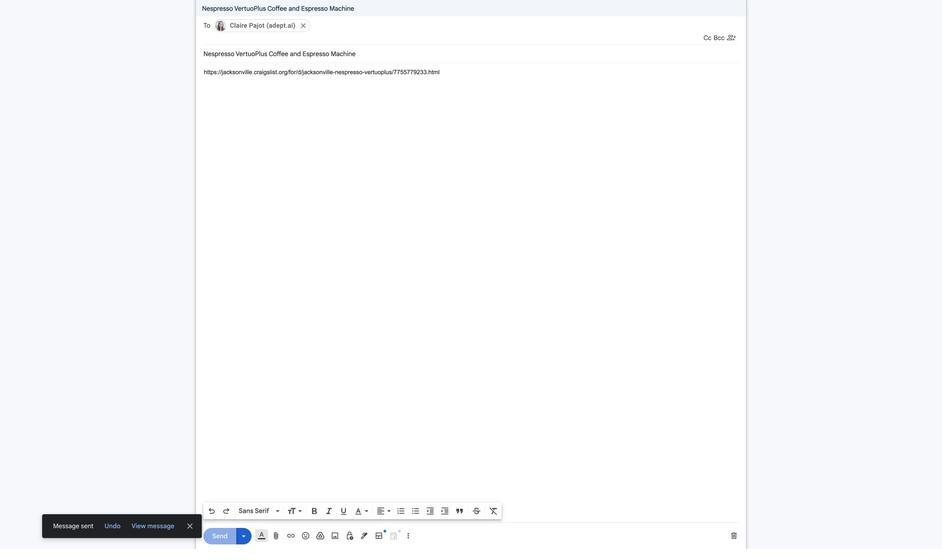 Task type: vqa. For each thing, say whether or not it's contained in the screenshot.
Learn more LINK for Smart features and personalization in other Google products:
no



Task type: locate. For each thing, give the bounding box(es) containing it.
insert photo image
[[330, 532, 340, 541]]

insert link ‪(⌘k)‬ image
[[286, 532, 296, 541]]

option
[[237, 507, 274, 516]]

proposing meeting times is not available when composing emails in a new tab. image
[[389, 532, 398, 541]]

Subject field
[[204, 50, 739, 59]]

nespresso vertuoplus coffee and espresso machine region
[[196, 0, 747, 550]]

strikethrough ‪(⌘⇧x)‬ image
[[472, 507, 481, 516]]

attach files image
[[272, 532, 281, 541]]

insert files using drive image
[[316, 532, 325, 541]]

undo ‪(⌘z)‬ image
[[207, 507, 216, 516]]

toggle confidential mode image
[[345, 532, 354, 541]]

To recipients text field
[[314, 17, 739, 34]]

alert
[[0, 0, 942, 539], [101, 518, 124, 535]]

bold ‪(⌘b)‬ image
[[310, 507, 319, 516]]

bulleted list ‪(⌘⇧8)‬ image
[[411, 507, 420, 516]]

insert emoji ‪(⌘⇧2)‬ image
[[301, 532, 310, 541]]

italic ‪(⌘i)‬ image
[[325, 507, 334, 516]]

indent less ‪(⌘[)‬ image
[[426, 507, 435, 516]]



Task type: describe. For each thing, give the bounding box(es) containing it.
remove formatting ‪(⌘\)‬ image
[[489, 507, 498, 516]]

press delete to remove this chip element
[[299, 22, 308, 30]]

redo ‪(⌘y)‬ image
[[222, 507, 231, 516]]

formatting options toolbar
[[204, 503, 502, 520]]

indent more ‪(⌘])‬ image
[[440, 507, 450, 516]]

search field list box
[[213, 17, 739, 34]]

numbered list ‪(⌘⇧7)‬ image
[[396, 507, 406, 516]]

press delete to remove this chip image
[[299, 22, 308, 30]]

quote ‪(⌘⇧9)‬ image
[[455, 507, 464, 516]]

select a layout image
[[374, 532, 384, 541]]

discard draft ‪(⌘⇧d)‬ image
[[730, 532, 739, 541]]

more options image
[[406, 532, 411, 541]]

Message Body text field
[[204, 68, 738, 514]]

more send options image
[[239, 532, 248, 541]]

option inside formatting options "toolbar"
[[237, 507, 274, 516]]

insert signature image
[[360, 532, 369, 541]]

underline ‪(⌘u)‬ image
[[339, 507, 348, 517]]



